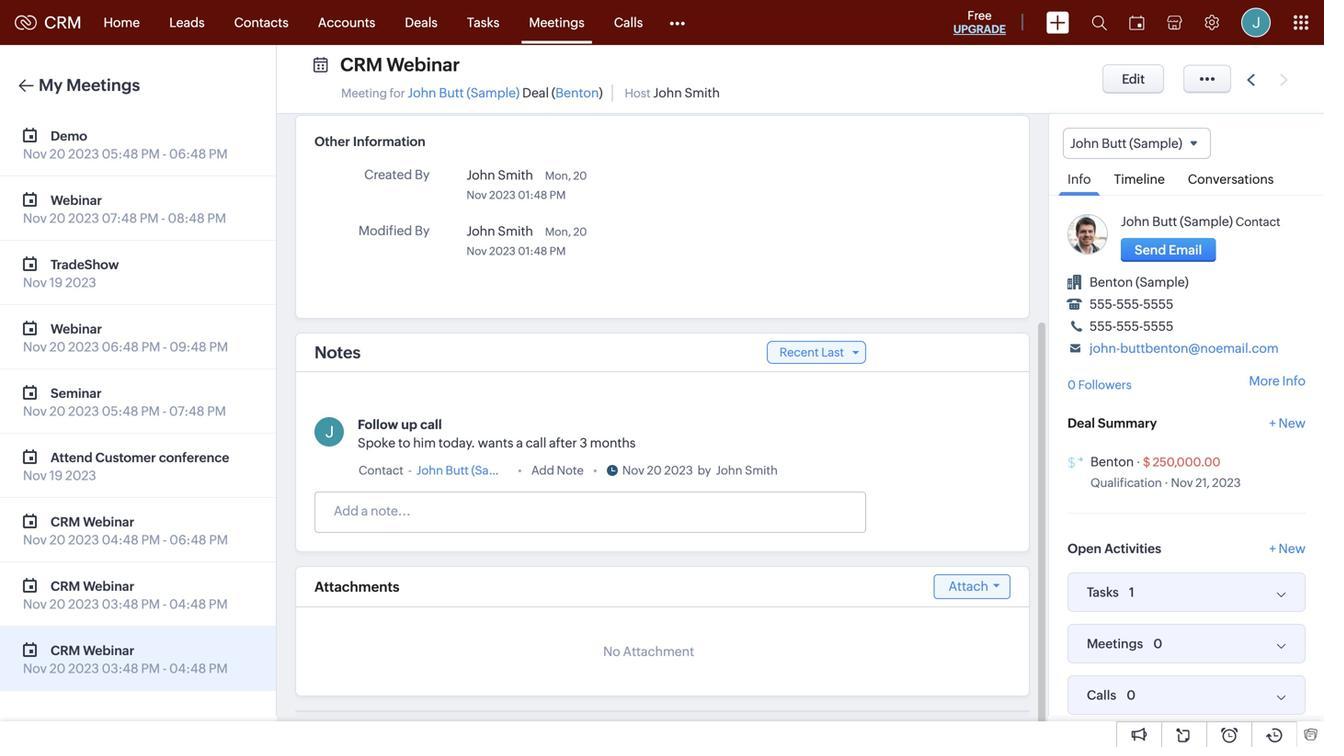 Task type: locate. For each thing, give the bounding box(es) containing it.
deal
[[522, 86, 549, 100], [1068, 416, 1095, 431]]

0 vertical spatial new
[[1279, 416, 1306, 431]]

upgrade
[[954, 23, 1006, 35]]

05:48 inside demo nov 20 2023 05:48 pm - 06:48 pm
[[102, 147, 138, 161]]

2 19 from the top
[[49, 469, 63, 483]]

1 vertical spatial john smith
[[467, 224, 533, 239]]

0 vertical spatial john butt (sample) link
[[408, 86, 520, 100]]

meetings down 1
[[1087, 637, 1144, 652]]

1 vertical spatial new
[[1279, 542, 1306, 557]]

1 vertical spatial 01:48
[[518, 245, 548, 258]]

by right modified
[[415, 224, 430, 238]]

timeline
[[1114, 172, 1165, 187]]

· left $
[[1137, 456, 1141, 470]]

0 horizontal spatial contact
[[359, 464, 404, 478]]

19 down attend
[[49, 469, 63, 483]]

john butt (sample) link down timeline
[[1121, 215, 1233, 229]]

tasks left 1
[[1087, 586, 1119, 600]]

notes
[[315, 343, 361, 362]]

create menu image
[[1047, 11, 1070, 34]]

leads
[[169, 15, 205, 30]]

20
[[49, 147, 66, 161], [573, 170, 587, 182], [49, 211, 66, 226], [573, 226, 587, 238], [49, 340, 66, 355], [49, 404, 66, 419], [647, 464, 662, 478], [49, 533, 66, 548], [49, 597, 66, 612], [49, 662, 66, 677]]

benton link up qualification
[[1091, 455, 1134, 470]]

demo
[[51, 129, 87, 143]]

0 vertical spatial info
[[1068, 172, 1091, 187]]

04:48 inside crm webinar nov 20 2023 04:48 pm - 06:48 pm
[[102, 533, 139, 548]]

calendar image
[[1130, 15, 1145, 30]]

0 vertical spatial 04:48
[[102, 533, 139, 548]]

2 by from the top
[[415, 224, 430, 238]]

0 vertical spatial 05:48
[[102, 147, 138, 161]]

pm
[[141, 147, 160, 161], [209, 147, 228, 161], [550, 189, 566, 201], [140, 211, 159, 226], [207, 211, 226, 226], [550, 245, 566, 258], [141, 340, 160, 355], [209, 340, 228, 355], [141, 404, 160, 419], [207, 404, 226, 419], [141, 533, 160, 548], [209, 533, 228, 548], [141, 597, 160, 612], [209, 597, 228, 612], [141, 662, 160, 677], [209, 662, 228, 677]]

buttbenton@noemail.com
[[1121, 341, 1279, 356]]

2 horizontal spatial meetings
[[1087, 637, 1144, 652]]

· down 250,000.00
[[1165, 477, 1169, 490]]

john butt (sample) link
[[408, 86, 520, 100], [1121, 215, 1233, 229], [417, 462, 521, 480]]

1 vertical spatial calls
[[1087, 689, 1117, 703]]

1 555-555-5555 from the top
[[1090, 297, 1174, 312]]

05:48 for seminar
[[102, 404, 138, 419]]

None button
[[1103, 64, 1165, 94], [1121, 238, 1216, 262], [1103, 64, 1165, 94], [1121, 238, 1216, 262]]

0 vertical spatial 06:48
[[169, 147, 206, 161]]

created by
[[364, 167, 430, 182]]

1 horizontal spatial 0
[[1127, 689, 1136, 703]]

2 vertical spatial benton
[[1091, 455, 1134, 470]]

0 vertical spatial mon,
[[545, 170, 571, 182]]

(
[[552, 86, 556, 100]]

recent last
[[780, 346, 844, 360]]

1 vertical spatial by
[[415, 224, 430, 238]]

1 19 from the top
[[49, 276, 63, 290]]

• left add
[[518, 464, 522, 478]]

by for modified by
[[415, 224, 430, 238]]

0 vertical spatial 5555
[[1144, 297, 1174, 312]]

benton · $ 250,000.00 qualification · nov 21, 2023
[[1091, 455, 1241, 490]]

accounts link
[[303, 0, 390, 45]]

1 vertical spatial 19
[[49, 469, 63, 483]]

mon, for created by
[[545, 170, 571, 182]]

2 vertical spatial 06:48
[[169, 533, 207, 548]]

1 horizontal spatial info
[[1283, 374, 1306, 389]]

1 vertical spatial tasks
[[1087, 586, 1119, 600]]

Add a note... field
[[316, 502, 865, 521]]

2 01:48 from the top
[[518, 245, 548, 258]]

1 05:48 from the top
[[102, 147, 138, 161]]

1 vertical spatial meetings
[[66, 76, 140, 95]]

06:48 down conference
[[169, 533, 207, 548]]

0 vertical spatial 555-555-5555
[[1090, 297, 1174, 312]]

05:48 up the customer
[[102, 404, 138, 419]]

after
[[549, 436, 577, 451]]

deal left (
[[522, 86, 549, 100]]

2 vertical spatial meetings
[[1087, 637, 1144, 652]]

0 vertical spatial call
[[420, 418, 442, 432]]

deal down "0 followers"
[[1068, 416, 1095, 431]]

call up him
[[420, 418, 442, 432]]

seminar
[[51, 386, 102, 401]]

john butt (sample) link right for
[[408, 86, 520, 100]]

0 for calls
[[1127, 689, 1136, 703]]

1 vertical spatial contact
[[359, 464, 404, 478]]

today.
[[439, 436, 475, 451]]

new
[[1279, 416, 1306, 431], [1279, 542, 1306, 557]]

nov inside webinar nov 20 2023 06:48 pm - 09:48 pm
[[23, 340, 47, 355]]

1 by from the top
[[415, 167, 430, 182]]

19 inside attend customer conference nov 19 2023
[[49, 469, 63, 483]]

by
[[415, 167, 430, 182], [415, 224, 430, 238]]

create menu element
[[1036, 0, 1081, 45]]

1 vertical spatial mon,
[[545, 226, 571, 238]]

by john smith
[[698, 464, 778, 478]]

5555 up john-buttbenton@noemail.com
[[1144, 319, 1174, 334]]

2 vertical spatial 04:48
[[169, 662, 206, 677]]

john up info link
[[1071, 136, 1100, 151]]

1 01:48 from the top
[[518, 189, 548, 201]]

0 vertical spatial by
[[415, 167, 430, 182]]

0 horizontal spatial ·
[[1137, 456, 1141, 470]]

1 horizontal spatial deal
[[1068, 416, 1095, 431]]

1 vertical spatial 07:48
[[169, 404, 205, 419]]

butt
[[439, 86, 464, 100], [1102, 136, 1127, 151], [1153, 215, 1178, 229], [446, 464, 469, 478]]

555-555-5555 down benton (sample) link
[[1090, 297, 1174, 312]]

host john smith
[[625, 86, 720, 100]]

benton up qualification
[[1091, 455, 1134, 470]]

conversations link
[[1179, 159, 1284, 195]]

deals link
[[390, 0, 452, 45]]

1 vertical spatial 06:48
[[102, 340, 139, 355]]

06:48 up seminar nov 20 2023 05:48 pm - 07:48 pm
[[102, 340, 139, 355]]

04:48
[[102, 533, 139, 548], [169, 597, 206, 612], [169, 662, 206, 677]]

• right note in the bottom of the page
[[593, 464, 598, 478]]

2 mon, 20 nov 2023 01:48 pm from the top
[[467, 226, 587, 258]]

$
[[1143, 456, 1151, 470]]

john butt (sample) link down today.
[[417, 462, 521, 480]]

0 horizontal spatial calls
[[614, 15, 643, 30]]

profile image
[[1242, 8, 1271, 37]]

05:48 inside seminar nov 20 2023 05:48 pm - 07:48 pm
[[102, 404, 138, 419]]

nov inside webinar nov 20 2023 07:48 pm - 08:48 pm
[[23, 211, 47, 226]]

·
[[1137, 456, 1141, 470], [1165, 477, 1169, 490]]

05:48 up webinar nov 20 2023 07:48 pm - 08:48 pm
[[102, 147, 138, 161]]

contact - john butt (sample) • add note •
[[359, 464, 598, 478]]

0 vertical spatial deal
[[522, 86, 549, 100]]

by for created by
[[415, 167, 430, 182]]

(sample)
[[467, 86, 520, 100], [1130, 136, 1183, 151], [1180, 215, 1233, 229], [1136, 275, 1189, 290], [471, 464, 521, 478]]

webinar inside crm webinar nov 20 2023 04:48 pm - 06:48 pm
[[83, 515, 134, 530]]

butt down timeline
[[1153, 215, 1178, 229]]

benton inside benton · $ 250,000.00 qualification · nov 21, 2023
[[1091, 455, 1134, 470]]

1 horizontal spatial meetings
[[529, 15, 585, 30]]

2 + from the top
[[1270, 542, 1277, 557]]

crm webinar
[[340, 54, 460, 75]]

0 horizontal spatial info
[[1068, 172, 1091, 187]]

call right a
[[526, 436, 547, 451]]

meetings up (
[[529, 15, 585, 30]]

0 horizontal spatial call
[[420, 418, 442, 432]]

1 vertical spatial benton link
[[1091, 455, 1134, 470]]

calls link
[[599, 0, 658, 45]]

1 mon, 20 nov 2023 01:48 pm from the top
[[467, 170, 587, 201]]

info
[[1068, 172, 1091, 187], [1283, 374, 1306, 389]]

09:48
[[170, 340, 207, 355]]

-
[[163, 147, 167, 161], [161, 211, 165, 226], [163, 340, 167, 355], [163, 404, 167, 419], [408, 464, 412, 478], [163, 533, 167, 548], [163, 597, 167, 612], [163, 662, 167, 677]]

1 03:48 from the top
[[102, 597, 139, 612]]

contact down the 'conversations'
[[1236, 215, 1281, 229]]

2023 inside tradeshow nov 19 2023
[[65, 276, 96, 290]]

555-
[[1090, 297, 1117, 312], [1117, 297, 1144, 312], [1090, 319, 1117, 334], [1117, 319, 1144, 334]]

2 mon, from the top
[[545, 226, 571, 238]]

1 mon, from the top
[[545, 170, 571, 182]]

contact down spoke
[[359, 464, 404, 478]]

1 vertical spatial benton
[[1090, 275, 1133, 290]]

by right created
[[415, 167, 430, 182]]

meetings right my
[[66, 76, 140, 95]]

info right more
[[1283, 374, 1306, 389]]

1 vertical spatial 5555
[[1144, 319, 1174, 334]]

06:48 up the 08:48
[[169, 147, 206, 161]]

(sample) up john-buttbenton@noemail.com link
[[1136, 275, 1189, 290]]

tasks right deals link
[[467, 15, 500, 30]]

0 vertical spatial tasks
[[467, 15, 500, 30]]

meeting
[[341, 86, 387, 100]]

Other Modules field
[[658, 8, 697, 37]]

19
[[49, 276, 63, 290], [49, 469, 63, 483]]

+
[[1270, 416, 1277, 431], [1270, 542, 1277, 557]]

info down john butt (sample)
[[1068, 172, 1091, 187]]

2 05:48 from the top
[[102, 404, 138, 419]]

customer
[[95, 451, 156, 465]]

1 horizontal spatial 07:48
[[169, 404, 205, 419]]

1 vertical spatial ·
[[1165, 477, 1169, 490]]

crm webinar nov 20 2023 03:48 pm - 04:48 pm
[[23, 580, 228, 612], [23, 644, 228, 677]]

(sample) down the 'conversations'
[[1180, 215, 1233, 229]]

1 vertical spatial 0
[[1154, 637, 1163, 652]]

1 crm webinar nov 20 2023 03:48 pm - 04:48 pm from the top
[[23, 580, 228, 612]]

john butt (sample)
[[1071, 136, 1183, 151]]

1 vertical spatial 04:48
[[169, 597, 206, 612]]

benton link
[[556, 86, 599, 100], [1091, 455, 1134, 470]]

0 vertical spatial john smith
[[467, 168, 533, 183]]

john smith for created by
[[467, 168, 533, 183]]

01:48
[[518, 189, 548, 201], [518, 245, 548, 258]]

0 vertical spatial 01:48
[[518, 189, 548, 201]]

mon, 20 nov 2023 01:48 pm for modified by
[[467, 226, 587, 258]]

5555 down benton (sample) link
[[1144, 297, 1174, 312]]

555-555-5555
[[1090, 297, 1174, 312], [1090, 319, 1174, 334]]

webinar nov 20 2023 07:48 pm - 08:48 pm
[[23, 193, 226, 226]]

0 vertical spatial 03:48
[[102, 597, 139, 612]]

benton
[[556, 86, 599, 100], [1090, 275, 1133, 290], [1091, 455, 1134, 470]]

0 horizontal spatial 07:48
[[102, 211, 137, 226]]

benton link left host
[[556, 86, 599, 100]]

0 horizontal spatial •
[[518, 464, 522, 478]]

1 vertical spatial +
[[1270, 542, 1277, 557]]

demo nov 20 2023 05:48 pm - 06:48 pm
[[23, 129, 228, 161]]

no attachment
[[603, 645, 695, 660]]

john right by in the right of the page
[[716, 464, 743, 478]]

2 horizontal spatial 0
[[1154, 637, 1163, 652]]

0 vertical spatial contact
[[1236, 215, 1281, 229]]

2 vertical spatial 0
[[1127, 689, 1136, 703]]

0 vertical spatial crm webinar nov 20 2023 03:48 pm - 04:48 pm
[[23, 580, 228, 612]]

07:48 inside webinar nov 20 2023 07:48 pm - 08:48 pm
[[102, 211, 137, 226]]

call
[[420, 418, 442, 432], [526, 436, 547, 451]]

1 vertical spatial + new
[[1270, 542, 1306, 557]]

2023 inside seminar nov 20 2023 05:48 pm - 07:48 pm
[[68, 404, 99, 419]]

webinar
[[387, 54, 460, 75], [51, 193, 102, 208], [51, 322, 102, 337], [83, 515, 134, 530], [83, 580, 134, 594], [83, 644, 134, 659]]

2 john smith from the top
[[467, 224, 533, 239]]

2 • from the left
[[593, 464, 598, 478]]

250,000.00
[[1153, 456, 1221, 470]]

conversations
[[1188, 172, 1274, 187]]

1 + new from the top
[[1270, 416, 1306, 431]]

john smith
[[467, 168, 533, 183], [467, 224, 533, 239]]

benton for benton (sample)
[[1090, 275, 1133, 290]]

2 crm webinar nov 20 2023 03:48 pm - 04:48 pm from the top
[[23, 644, 228, 677]]

0 vertical spatial mon, 20 nov 2023 01:48 pm
[[467, 170, 587, 201]]

1 john smith from the top
[[467, 168, 533, 183]]

home
[[104, 15, 140, 30]]

05:48
[[102, 147, 138, 161], [102, 404, 138, 419]]

no
[[603, 645, 621, 660]]

(sample) up the timeline link
[[1130, 136, 1183, 151]]

mon, 20 nov 2023 01:48 pm for created by
[[467, 170, 587, 201]]

butt up the timeline link
[[1102, 136, 1127, 151]]

0 horizontal spatial tasks
[[467, 15, 500, 30]]

1 vertical spatial mon, 20 nov 2023 01:48 pm
[[467, 226, 587, 258]]

1 vertical spatial crm webinar nov 20 2023 03:48 pm - 04:48 pm
[[23, 644, 228, 677]]

nov inside crm webinar nov 20 2023 04:48 pm - 06:48 pm
[[23, 533, 47, 548]]

06:48
[[169, 147, 206, 161], [102, 340, 139, 355], [169, 533, 207, 548]]

contact
[[1236, 215, 1281, 229], [359, 464, 404, 478]]

1 vertical spatial info
[[1283, 374, 1306, 389]]

1 horizontal spatial call
[[526, 436, 547, 451]]

nov inside tradeshow nov 19 2023
[[23, 276, 47, 290]]

1 vertical spatial 05:48
[[102, 404, 138, 419]]

0 horizontal spatial 0
[[1068, 379, 1076, 393]]

06:48 inside crm webinar nov 20 2023 04:48 pm - 06:48 pm
[[169, 533, 207, 548]]

19 down 'tradeshow' on the left top of the page
[[49, 276, 63, 290]]

1 vertical spatial 555-555-5555
[[1090, 319, 1174, 334]]

0 vertical spatial 07:48
[[102, 211, 137, 226]]

0 vertical spatial + new
[[1270, 416, 1306, 431]]

benton up john-
[[1090, 275, 1133, 290]]

1 horizontal spatial tasks
[[1087, 586, 1119, 600]]

benton left host
[[556, 86, 599, 100]]

0 vertical spatial +
[[1270, 416, 1277, 431]]

(sample) inside field
[[1130, 136, 1183, 151]]

08:48
[[168, 211, 205, 226]]

07:48 up 'tradeshow' on the left top of the page
[[102, 211, 137, 226]]

nov
[[23, 147, 47, 161], [467, 189, 487, 201], [23, 211, 47, 226], [467, 245, 487, 258], [23, 276, 47, 290], [23, 340, 47, 355], [23, 404, 47, 419], [623, 464, 645, 478], [23, 469, 47, 483], [1171, 477, 1194, 490], [23, 533, 47, 548], [23, 597, 47, 612], [23, 662, 47, 677]]

previous record image
[[1247, 74, 1256, 86]]

0 horizontal spatial meetings
[[66, 76, 140, 95]]

07:48 up conference
[[169, 404, 205, 419]]

1 vertical spatial john butt (sample) link
[[1121, 215, 1233, 229]]

19 inside tradeshow nov 19 2023
[[49, 276, 63, 290]]

0 vertical spatial 19
[[49, 276, 63, 290]]

0 vertical spatial calls
[[614, 15, 643, 30]]

2 5555 from the top
[[1144, 319, 1174, 334]]

07:48 inside seminar nov 20 2023 05:48 pm - 07:48 pm
[[169, 404, 205, 419]]

- inside webinar nov 20 2023 07:48 pm - 08:48 pm
[[161, 211, 165, 226]]

mon,
[[545, 170, 571, 182], [545, 226, 571, 238]]

1 horizontal spatial contact
[[1236, 215, 1281, 229]]

0 horizontal spatial benton link
[[556, 86, 599, 100]]

attachment
[[623, 645, 695, 660]]

0 vertical spatial benton link
[[556, 86, 599, 100]]

benton (sample)
[[1090, 275, 1189, 290]]

2023 inside benton · $ 250,000.00 qualification · nov 21, 2023
[[1213, 477, 1241, 490]]

spoke
[[358, 436, 396, 451]]

for
[[390, 86, 405, 100]]

2023 inside webinar nov 20 2023 06:48 pm - 09:48 pm
[[68, 340, 99, 355]]

(sample) left (
[[467, 86, 520, 100]]

0 vertical spatial 0
[[1068, 379, 1076, 393]]

other information
[[315, 134, 426, 149]]

1 horizontal spatial •
[[593, 464, 598, 478]]

1 vertical spatial deal
[[1068, 416, 1095, 431]]

john
[[408, 86, 437, 100], [653, 86, 682, 100], [1071, 136, 1100, 151], [467, 168, 495, 183], [1121, 215, 1150, 229], [467, 224, 495, 239], [417, 464, 443, 478], [716, 464, 743, 478]]

1 vertical spatial 03:48
[[102, 662, 139, 677]]

1 new from the top
[[1279, 416, 1306, 431]]

1 horizontal spatial ·
[[1165, 477, 1169, 490]]

555-555-5555 up john-
[[1090, 319, 1174, 334]]

06:48 inside webinar nov 20 2023 06:48 pm - 09:48 pm
[[102, 340, 139, 355]]

meetings link
[[514, 0, 599, 45]]

my meetings
[[39, 76, 140, 95]]



Task type: describe. For each thing, give the bounding box(es) containing it.
him
[[413, 436, 436, 451]]

0 for meetings
[[1154, 637, 1163, 652]]

months
[[590, 436, 636, 451]]

crm inside crm webinar nov 20 2023 04:48 pm - 06:48 pm
[[51, 515, 80, 530]]

crm link
[[15, 13, 81, 32]]

created
[[364, 167, 412, 182]]

search image
[[1092, 15, 1108, 30]]

up
[[401, 418, 418, 432]]

crm webinar nov 20 2023 04:48 pm - 06:48 pm
[[23, 515, 228, 548]]

webinar nov 20 2023 06:48 pm - 09:48 pm
[[23, 322, 228, 355]]

benton for benton · $ 250,000.00 qualification · nov 21, 2023
[[1091, 455, 1134, 470]]

1 + from the top
[[1270, 416, 1277, 431]]

- inside crm webinar nov 20 2023 04:48 pm - 06:48 pm
[[163, 533, 167, 548]]

05:48 for demo
[[102, 147, 138, 161]]

- inside demo nov 20 2023 05:48 pm - 06:48 pm
[[163, 147, 167, 161]]

butt down today.
[[446, 464, 469, 478]]

logo image
[[15, 15, 37, 30]]

recent
[[780, 346, 819, 360]]

seminar nov 20 2023 05:48 pm - 07:48 pm
[[23, 386, 226, 419]]

nov 20 2023
[[623, 464, 693, 478]]

john smith for modified by
[[467, 224, 533, 239]]

search element
[[1081, 0, 1119, 45]]

0 followers
[[1068, 379, 1132, 393]]

+ new link
[[1270, 416, 1306, 440]]

1 • from the left
[[518, 464, 522, 478]]

meeting for john butt (sample) deal ( benton )
[[341, 86, 603, 100]]

follow up call spoke to him today. wants a call after 3 months
[[358, 418, 636, 451]]

2 555-555-5555 from the top
[[1090, 319, 1174, 334]]

mon, for modified by
[[545, 226, 571, 238]]

2023 inside demo nov 20 2023 05:48 pm - 06:48 pm
[[68, 147, 99, 161]]

attend customer conference nov 19 2023
[[23, 451, 229, 483]]

1 horizontal spatial benton link
[[1091, 455, 1134, 470]]

leads link
[[155, 0, 219, 45]]

home link
[[89, 0, 155, 45]]

add note link
[[532, 462, 584, 480]]

other
[[315, 134, 350, 149]]

john down the meeting for john butt (sample) deal ( benton )
[[467, 168, 495, 183]]

2 + new from the top
[[1270, 542, 1306, 557]]

nov inside attend customer conference nov 19 2023
[[23, 469, 47, 483]]

nov inside demo nov 20 2023 05:48 pm - 06:48 pm
[[23, 147, 47, 161]]

webinar inside webinar nov 20 2023 07:48 pm - 08:48 pm
[[51, 193, 102, 208]]

add
[[532, 464, 555, 478]]

contacts link
[[219, 0, 303, 45]]

john down him
[[417, 464, 443, 478]]

timeline link
[[1105, 159, 1175, 195]]

attach
[[949, 580, 989, 594]]

john-
[[1090, 341, 1121, 356]]

activities
[[1105, 542, 1162, 557]]

contact inside john butt (sample) contact
[[1236, 215, 1281, 229]]

a
[[516, 436, 523, 451]]

qualification
[[1091, 477, 1162, 490]]

1 horizontal spatial calls
[[1087, 689, 1117, 703]]

john inside field
[[1071, 136, 1100, 151]]

20 inside demo nov 20 2023 05:48 pm - 06:48 pm
[[49, 147, 66, 161]]

0 horizontal spatial deal
[[522, 86, 549, 100]]

more
[[1249, 374, 1280, 389]]

nov inside seminar nov 20 2023 05:48 pm - 07:48 pm
[[23, 404, 47, 419]]

modified by
[[359, 224, 430, 238]]

2023 inside attend customer conference nov 19 2023
[[65, 469, 96, 483]]

01:48 for created by
[[518, 189, 548, 201]]

note
[[557, 464, 584, 478]]

next record image
[[1280, 74, 1292, 86]]

info link
[[1059, 159, 1101, 196]]

2 new from the top
[[1279, 542, 1306, 557]]

summary
[[1098, 416, 1157, 431]]

2 03:48 from the top
[[102, 662, 139, 677]]

host
[[625, 86, 651, 100]]

)
[[599, 86, 603, 100]]

1 vertical spatial call
[[526, 436, 547, 451]]

wants
[[478, 436, 514, 451]]

john butt (sample) contact
[[1121, 215, 1281, 229]]

(sample) down wants
[[471, 464, 521, 478]]

tradeshow nov 19 2023
[[23, 258, 119, 290]]

open activities
[[1068, 542, 1162, 557]]

open
[[1068, 542, 1102, 557]]

1 5555 from the top
[[1144, 297, 1174, 312]]

attach link
[[934, 575, 1011, 600]]

John Butt (Sample) field
[[1063, 128, 1211, 159]]

06:48 inside demo nov 20 2023 05:48 pm - 06:48 pm
[[169, 147, 206, 161]]

butt right for
[[439, 86, 464, 100]]

modified
[[359, 224, 412, 238]]

last
[[822, 346, 844, 360]]

20 inside crm webinar nov 20 2023 04:48 pm - 06:48 pm
[[49, 533, 66, 548]]

john right for
[[408, 86, 437, 100]]

contacts
[[234, 15, 289, 30]]

butt inside field
[[1102, 136, 1127, 151]]

3
[[580, 436, 588, 451]]

tasks link
[[452, 0, 514, 45]]

- inside webinar nov 20 2023 06:48 pm - 09:48 pm
[[163, 340, 167, 355]]

- inside seminar nov 20 2023 05:48 pm - 07:48 pm
[[163, 404, 167, 419]]

more info link
[[1249, 374, 1306, 389]]

webinar inside webinar nov 20 2023 06:48 pm - 09:48 pm
[[51, 322, 102, 337]]

tradeshow
[[51, 258, 119, 272]]

attend
[[51, 451, 93, 465]]

deals
[[405, 15, 438, 30]]

2 vertical spatial john butt (sample) link
[[417, 462, 521, 480]]

followers
[[1079, 379, 1132, 393]]

john right modified by
[[467, 224, 495, 239]]

my
[[39, 76, 63, 95]]

free
[[968, 9, 992, 23]]

nov inside benton · $ 250,000.00 qualification · nov 21, 2023
[[1171, 477, 1194, 490]]

more info
[[1249, 374, 1306, 389]]

2023 inside crm webinar nov 20 2023 04:48 pm - 06:48 pm
[[68, 533, 99, 548]]

0 vertical spatial meetings
[[529, 15, 585, 30]]

01:48 for modified by
[[518, 245, 548, 258]]

21,
[[1196, 477, 1210, 490]]

john-buttbenton@noemail.com
[[1090, 341, 1279, 356]]

conference
[[159, 451, 229, 465]]

0 vertical spatial ·
[[1137, 456, 1141, 470]]

2023 inside webinar nov 20 2023 07:48 pm - 08:48 pm
[[68, 211, 99, 226]]

john-buttbenton@noemail.com link
[[1090, 341, 1279, 356]]

john right host
[[653, 86, 682, 100]]

20 inside seminar nov 20 2023 05:48 pm - 07:48 pm
[[49, 404, 66, 419]]

profile element
[[1231, 0, 1282, 45]]

john down timeline
[[1121, 215, 1150, 229]]

by
[[698, 464, 711, 478]]

20 inside webinar nov 20 2023 06:48 pm - 09:48 pm
[[49, 340, 66, 355]]

follow
[[358, 418, 398, 432]]

1
[[1129, 586, 1135, 600]]

accounts
[[318, 15, 376, 30]]

attachments
[[315, 579, 400, 595]]

information
[[353, 134, 426, 149]]

20 inside webinar nov 20 2023 07:48 pm - 08:48 pm
[[49, 211, 66, 226]]

0 vertical spatial benton
[[556, 86, 599, 100]]

free upgrade
[[954, 9, 1006, 35]]



Task type: vqa. For each thing, say whether or not it's contained in the screenshot.


